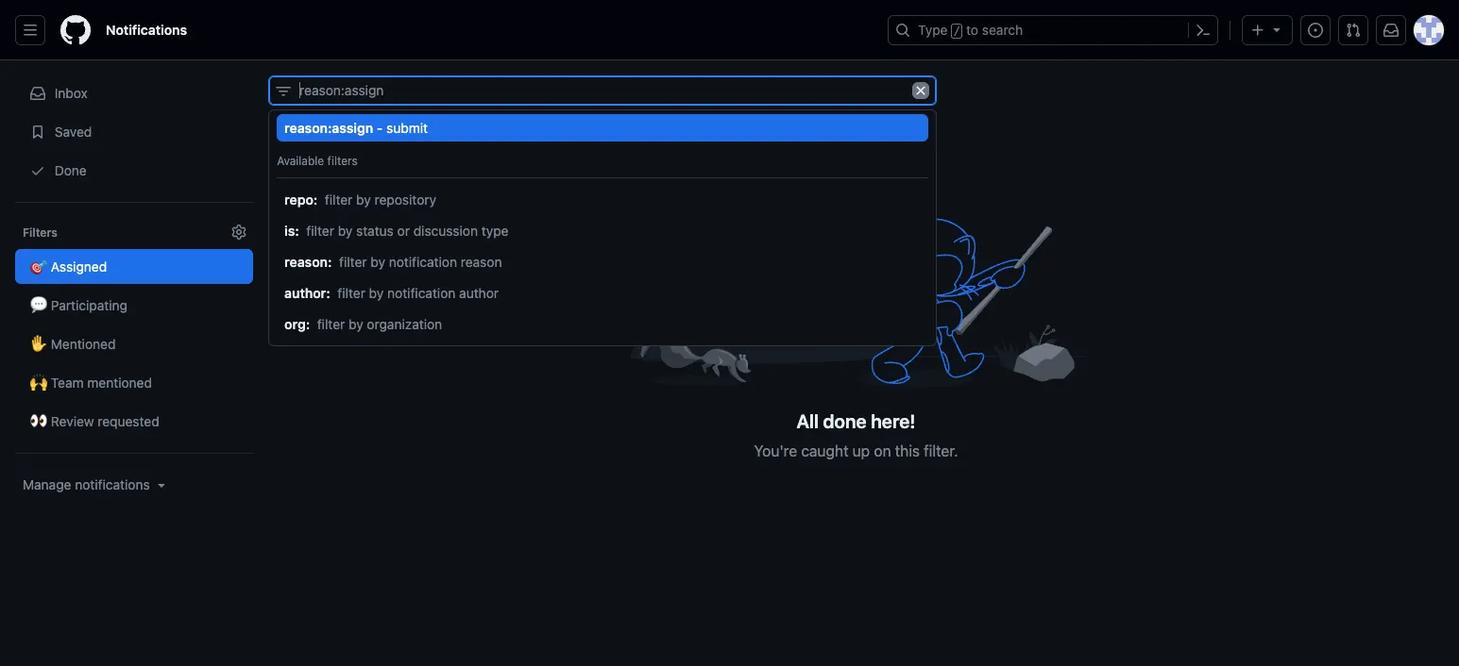 Task type: describe. For each thing, give the bounding box(es) containing it.
triangle down image
[[1270, 22, 1285, 37]]

available
[[277, 154, 324, 168]]

submit
[[387, 120, 428, 136]]

notifications link
[[98, 15, 195, 45]]

is:
[[285, 223, 299, 239]]

done link
[[15, 153, 253, 188]]

issue opened image
[[1308, 23, 1324, 38]]

done
[[51, 162, 87, 179]]

repository
[[375, 192, 437, 208]]

search
[[982, 22, 1023, 38]]

✋
[[30, 336, 47, 352]]

customize filters image
[[232, 225, 247, 240]]

saved link
[[15, 114, 253, 149]]

caught
[[802, 443, 849, 460]]

saved
[[51, 124, 92, 140]]

💬 participating link
[[15, 288, 253, 323]]

all done here!
[[797, 411, 916, 433]]

reason: filter by notification reason
[[285, 254, 502, 270]]

here!
[[871, 411, 916, 433]]

reason
[[461, 254, 502, 270]]

command palette image
[[1196, 23, 1211, 38]]

mentioned
[[51, 336, 116, 352]]

up
[[853, 443, 870, 460]]

or
[[397, 223, 410, 239]]

option containing reason:assign
[[277, 114, 928, 142]]

is: filter by status or discussion type option
[[277, 217, 928, 245]]

organization
[[367, 316, 442, 333]]

notification for reason
[[389, 254, 457, 270]]

inbox link
[[15, 76, 253, 111]]

author: filter by notification author option
[[277, 280, 928, 307]]

👀 review requested
[[30, 414, 159, 430]]

author
[[459, 285, 499, 301]]

filter for filter by notification author
[[338, 285, 366, 301]]

to
[[967, 22, 979, 38]]

filter for filter by repository
[[325, 192, 353, 208]]

discussion
[[414, 223, 478, 239]]

inbox image
[[30, 86, 45, 101]]

👀
[[30, 414, 47, 430]]

status
[[356, 223, 394, 239]]

/
[[954, 25, 961, 38]]

inbox
[[55, 85, 88, 101]]

notifications image
[[1384, 23, 1399, 38]]

by for filter by status or discussion type
[[338, 223, 353, 239]]

type
[[918, 22, 948, 38]]

reason:assign
[[285, 120, 373, 136]]

reason:assign - submit
[[285, 120, 428, 136]]



Task type: locate. For each thing, give the bounding box(es) containing it.
this
[[896, 443, 920, 460]]

filter for filter by status or discussion type
[[307, 223, 334, 239]]

author:
[[285, 285, 330, 301]]

repo: filter by repository option
[[277, 186, 928, 214]]

clear filters image
[[912, 82, 929, 99]]

by up org: filter by organization
[[369, 285, 384, 301]]

filter right 'is:'
[[307, 223, 334, 239]]

repo: filter by repository
[[285, 192, 437, 208]]

reason: filter by notification reason option
[[277, 248, 928, 276]]

by for filter by notification reason
[[371, 254, 385, 270]]

filter.
[[924, 443, 959, 460]]

triangle down image
[[154, 478, 169, 493]]

✋ mentioned link
[[15, 327, 253, 362]]

notification down or on the left top of the page
[[389, 254, 457, 270]]

filter image
[[276, 84, 291, 99]]

filter up org: filter by organization
[[338, 285, 366, 301]]

by left status
[[338, 223, 353, 239]]

notification up organization
[[387, 285, 456, 301]]

available filters
[[277, 154, 358, 168]]

none search field containing reason:assign
[[268, 76, 937, 347]]

filter inside 'option'
[[317, 316, 345, 333]]

assigned
[[51, 259, 107, 275]]

review
[[51, 414, 94, 430]]

by inside option
[[356, 192, 371, 208]]

org: filter by organization option
[[277, 311, 928, 338]]

by for filter by repository
[[356, 192, 371, 208]]

filter inside option
[[325, 192, 353, 208]]

git pull request image
[[1346, 23, 1361, 38]]

💬
[[30, 298, 47, 314]]

check image
[[30, 163, 45, 179]]

is: filter by status or discussion type
[[285, 223, 509, 239]]

option
[[277, 114, 928, 142]]

💬 participating
[[30, 298, 128, 314]]

by inside 'option'
[[349, 316, 363, 333]]

by for filter by organization
[[349, 316, 363, 333]]

👀 review requested link
[[15, 404, 253, 439]]

filter
[[325, 192, 353, 208], [307, 223, 334, 239], [339, 254, 367, 270], [338, 285, 366, 301], [317, 316, 345, 333]]

filter right org:
[[317, 316, 345, 333]]

participating
[[51, 298, 128, 314]]

🙌
[[30, 375, 47, 391]]

🎯 assigned
[[30, 259, 107, 275]]

-
[[377, 120, 383, 136]]

homepage image
[[60, 15, 91, 45]]

org:
[[285, 316, 310, 333]]

filter for filter by notification reason
[[339, 254, 367, 270]]

notifications
[[106, 22, 187, 38]]

available filters list box
[[277, 114, 928, 338]]

🙌 team mentioned link
[[15, 366, 253, 401]]

🙌 team mentioned
[[30, 375, 152, 391]]

1 vertical spatial notification
[[387, 285, 456, 301]]

🎯
[[30, 259, 47, 275]]

notification
[[389, 254, 457, 270], [387, 285, 456, 301]]

you're caught up on this filter.
[[754, 443, 959, 460]]

0 vertical spatial notification
[[389, 254, 457, 270]]

reason:
[[285, 254, 332, 270]]

by for filter by notification author
[[369, 285, 384, 301]]

requested
[[98, 414, 159, 430]]

filters
[[327, 154, 358, 168]]

filter down status
[[339, 254, 367, 270]]

notifications
[[75, 477, 150, 493]]

all
[[797, 411, 819, 433]]

🎯 assigned link
[[15, 249, 253, 284]]

repo:
[[285, 192, 318, 208]]

✋ mentioned
[[30, 336, 116, 352]]

author: filter by notification author
[[285, 285, 499, 301]]

manage
[[23, 477, 71, 493]]

notifications element
[[15, 60, 253, 540]]

Filter notifications text field
[[268, 76, 937, 106]]

by
[[356, 192, 371, 208], [338, 223, 353, 239], [371, 254, 385, 270], [369, 285, 384, 301], [349, 316, 363, 333]]

mentioned
[[87, 375, 152, 391]]

type / to search
[[918, 22, 1023, 38]]

by down author: filter by notification author
[[349, 316, 363, 333]]

filters
[[23, 226, 58, 240]]

filter right repo:
[[325, 192, 353, 208]]

done
[[823, 411, 867, 433]]

bookmark image
[[30, 125, 45, 140]]

manage notifications
[[23, 477, 150, 493]]

filter for filter by organization
[[317, 316, 345, 333]]

filter zero image
[[630, 181, 1083, 396]]

type
[[482, 223, 509, 239]]

org: filter by organization
[[285, 316, 442, 333]]

on
[[874, 443, 892, 460]]

None search field
[[268, 76, 937, 347]]

manage notifications button
[[23, 476, 169, 495]]

team
[[51, 375, 84, 391]]

by down status
[[371, 254, 385, 270]]

notification for author
[[387, 285, 456, 301]]

you're
[[754, 443, 798, 460]]

by up status
[[356, 192, 371, 208]]

plus image
[[1251, 23, 1266, 38]]



Task type: vqa. For each thing, say whether or not it's contained in the screenshot.


